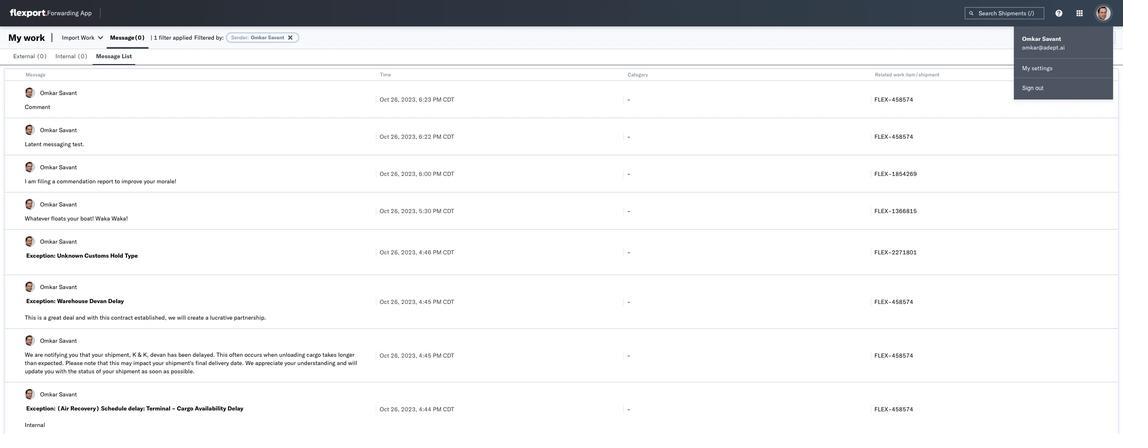 Task type: locate. For each thing, give the bounding box(es) containing it.
internal inside button
[[55, 53, 76, 60]]

26, for whatever
[[391, 208, 400, 215]]

as down the impact
[[142, 368, 148, 376]]

your up note
[[92, 352, 103, 359]]

2 cdt from the top
[[443, 133, 454, 140]]

am
[[28, 178, 36, 185]]

1 horizontal spatial and
[[337, 360, 347, 367]]

1 458574 from the top
[[892, 96, 914, 103]]

my
[[8, 32, 21, 43], [1023, 65, 1031, 72]]

7 flex- from the top
[[875, 352, 892, 360]]

1 vertical spatial message
[[96, 53, 120, 60]]

and right deal at left bottom
[[76, 314, 86, 322]]

report
[[97, 178, 113, 185]]

1 vertical spatial with
[[55, 368, 67, 376]]

1 vertical spatial oct 26, 2023, 4:45 pm cdt
[[380, 352, 454, 360]]

1 horizontal spatial my
[[1023, 65, 1031, 72]]

omkar savant up notifying
[[40, 337, 77, 345]]

devan
[[89, 298, 107, 305]]

6 flex- from the top
[[875, 299, 892, 306]]

1 pm from the top
[[433, 96, 442, 103]]

oct 26, 2023, 4:45 pm cdt
[[380, 299, 454, 306], [380, 352, 454, 360]]

omkar savant
[[40, 89, 77, 97], [40, 126, 77, 134], [40, 164, 77, 171], [40, 201, 77, 208], [40, 238, 77, 246], [40, 284, 77, 291], [40, 337, 77, 345], [40, 391, 77, 399]]

4 flex- from the top
[[875, 208, 892, 215]]

flex- 1854269
[[875, 170, 918, 178]]

flex- 2271801
[[875, 249, 918, 256]]

message for list
[[96, 53, 120, 60]]

5 26, from the top
[[391, 249, 400, 256]]

to
[[115, 178, 120, 185]]

2 26, from the top
[[391, 133, 400, 140]]

5 flex- 458574 from the top
[[875, 406, 914, 414]]

omkar up omkar@adept.ai
[[1023, 35, 1041, 43]]

3 26, from the top
[[391, 170, 400, 178]]

0 vertical spatial my
[[8, 32, 21, 43]]

this
[[100, 314, 110, 322], [110, 360, 119, 367]]

2 as from the left
[[163, 368, 169, 376]]

you down expected.
[[45, 368, 54, 376]]

1 omkar savant from the top
[[40, 89, 77, 97]]

exception:
[[26, 252, 56, 260], [26, 298, 56, 305], [26, 406, 56, 413]]

5 2023, from the top
[[401, 249, 418, 256]]

this left is
[[25, 314, 36, 322]]

omkar savant for we
[[40, 337, 77, 345]]

messaging
[[43, 141, 71, 148]]

3 pm from the top
[[433, 170, 442, 178]]

0 vertical spatial with
[[87, 314, 98, 322]]

7 2023, from the top
[[401, 352, 418, 360]]

sign out
[[1023, 85, 1044, 91]]

- for exception:
[[628, 249, 631, 256]]

my up external at top
[[8, 32, 21, 43]]

exception: left the unknown
[[26, 252, 56, 260]]

your down the unloading
[[285, 360, 296, 367]]

1 vertical spatial delay
[[228, 406, 244, 413]]

app
[[80, 9, 92, 17]]

you
[[69, 352, 78, 359], [45, 368, 54, 376]]

flex- 1366815
[[875, 208, 918, 215]]

delay
[[108, 298, 124, 305], [228, 406, 244, 413]]

boat!
[[80, 215, 94, 223]]

0 horizontal spatial will
[[177, 314, 186, 322]]

1 horizontal spatial as
[[163, 368, 169, 376]]

omkar savant up the unknown
[[40, 238, 77, 246]]

will down longer
[[348, 360, 357, 367]]

2 oct from the top
[[380, 133, 389, 140]]

will
[[177, 314, 186, 322], [348, 360, 357, 367]]

message up the list
[[110, 34, 134, 41]]

that up of
[[98, 360, 108, 367]]

work right related
[[894, 72, 905, 78]]

message left the list
[[96, 53, 120, 60]]

cdt for exception:
[[443, 249, 454, 256]]

the
[[68, 368, 77, 376]]

4 2023, from the top
[[401, 208, 418, 215]]

7 omkar savant from the top
[[40, 337, 77, 345]]

(0) left |
[[134, 34, 145, 41]]

0 horizontal spatial you
[[45, 368, 54, 376]]

5 oct from the top
[[380, 249, 389, 256]]

internal
[[55, 53, 76, 60], [25, 422, 45, 430]]

category
[[628, 72, 648, 78]]

1 horizontal spatial internal
[[55, 53, 76, 60]]

1 vertical spatial that
[[98, 360, 108, 367]]

4 pm from the top
[[433, 208, 442, 215]]

2023, for i
[[401, 170, 418, 178]]

2 458574 from the top
[[892, 133, 914, 140]]

filter
[[159, 34, 171, 41]]

458574 for we
[[892, 352, 914, 360]]

we down occurs
[[246, 360, 254, 367]]

savant inside the 'omkar savant omkar@adept.ai'
[[1043, 35, 1062, 43]]

oct for i
[[380, 170, 389, 178]]

4 flex- 458574 from the top
[[875, 352, 914, 360]]

4 omkar savant from the top
[[40, 201, 77, 208]]

26,
[[391, 96, 400, 103], [391, 133, 400, 140], [391, 170, 400, 178], [391, 208, 400, 215], [391, 249, 400, 256], [391, 299, 400, 306], [391, 352, 400, 360], [391, 406, 400, 414]]

0 horizontal spatial (0)
[[36, 53, 47, 60]]

savant up the unknown
[[59, 238, 77, 246]]

0 vertical spatial 4:45
[[419, 299, 432, 306]]

1 as from the left
[[142, 368, 148, 376]]

flex- for whatever
[[875, 208, 892, 215]]

omkar up filing
[[40, 164, 58, 171]]

this up delivery
[[217, 352, 228, 359]]

delivery
[[209, 360, 229, 367]]

savant down internal (0) button
[[59, 89, 77, 97]]

this down "shipment,"
[[110, 360, 119, 367]]

delay up contract
[[108, 298, 124, 305]]

oct
[[380, 96, 389, 103], [380, 133, 389, 140], [380, 170, 389, 178], [380, 208, 389, 215], [380, 249, 389, 256], [380, 299, 389, 306], [380, 352, 389, 360], [380, 406, 389, 414]]

4 458574 from the top
[[892, 352, 914, 360]]

4:44
[[419, 406, 432, 414]]

6:23
[[419, 96, 432, 103]]

0 vertical spatial this
[[25, 314, 36, 322]]

exception: unknown customs hold type
[[26, 252, 138, 260]]

1 flex- from the top
[[875, 96, 892, 103]]

internal for internal
[[25, 422, 45, 430]]

this left contract
[[100, 314, 110, 322]]

1 cdt from the top
[[443, 96, 454, 103]]

- for i
[[628, 170, 631, 178]]

unknown
[[57, 252, 83, 260]]

a right is
[[43, 314, 47, 322]]

1 vertical spatial work
[[894, 72, 905, 78]]

6:22
[[419, 133, 432, 140]]

2 horizontal spatial (0)
[[134, 34, 145, 41]]

4 resize handle column header from the left
[[1109, 69, 1119, 435]]

devan
[[150, 352, 166, 359]]

a
[[52, 178, 55, 185], [43, 314, 47, 322], [205, 314, 209, 322]]

2023,
[[401, 96, 418, 103], [401, 133, 418, 140], [401, 170, 418, 178], [401, 208, 418, 215], [401, 249, 418, 256], [401, 299, 418, 306], [401, 352, 418, 360], [401, 406, 418, 414]]

1 horizontal spatial we
[[246, 360, 254, 367]]

message down external (0) button
[[26, 72, 46, 78]]

0 vertical spatial internal
[[55, 53, 76, 60]]

0 horizontal spatial that
[[80, 352, 90, 359]]

your down 'devan'
[[153, 360, 164, 367]]

list
[[122, 53, 132, 60]]

will right we
[[177, 314, 186, 322]]

2271801
[[892, 249, 918, 256]]

unloading
[[279, 352, 305, 359]]

3 cdt from the top
[[443, 170, 454, 178]]

2 oct 26, 2023, 4:45 pm cdt from the top
[[380, 352, 454, 360]]

2 omkar savant from the top
[[40, 126, 77, 134]]

latent
[[25, 141, 42, 148]]

this inside we are notifying you that your shipment, k & k, devan has been delayed. this often occurs when unloading cargo takes longer than expected. please note that this may impact your shipment's final delivery date. we appreciate your understanding and will update you with the status of your shipment as soon as possible.
[[110, 360, 119, 367]]

customs
[[84, 252, 109, 260]]

3 flex- from the top
[[875, 170, 892, 178]]

4 cdt from the top
[[443, 208, 454, 215]]

3 resize handle column header from the left
[[861, 69, 871, 435]]

0 horizontal spatial delay
[[108, 298, 124, 305]]

2 4:45 from the top
[[419, 352, 432, 360]]

possible.
[[171, 368, 195, 376]]

omkar up "(air"
[[40, 391, 58, 399]]

and down longer
[[337, 360, 347, 367]]

1 vertical spatial and
[[337, 360, 347, 367]]

this is a great deal and with this contract established, we will create a lucrative partnership.
[[25, 314, 266, 322]]

0 horizontal spatial as
[[142, 368, 148, 376]]

cdt for i
[[443, 170, 454, 178]]

hold
[[110, 252, 123, 260]]

1 26, from the top
[[391, 96, 400, 103]]

flex- 458574 for comment
[[875, 96, 914, 103]]

exception: left "(air"
[[26, 406, 56, 413]]

omkar savant up "(air"
[[40, 391, 77, 399]]

5 458574 from the top
[[892, 406, 914, 414]]

1 vertical spatial you
[[45, 368, 54, 376]]

2 vertical spatial exception:
[[26, 406, 56, 413]]

omkar savant omkar@adept.ai
[[1023, 35, 1066, 51]]

1 vertical spatial this
[[217, 352, 228, 359]]

1 vertical spatial exception:
[[26, 298, 56, 305]]

2 resize handle column header from the left
[[614, 69, 624, 435]]

your left morale! at the top of page
[[144, 178, 155, 185]]

1 flex- 458574 from the top
[[875, 96, 914, 103]]

work up external (0)
[[24, 32, 45, 43]]

note
[[84, 360, 96, 367]]

1 horizontal spatial will
[[348, 360, 357, 367]]

1 horizontal spatial (0)
[[77, 53, 88, 60]]

0 vertical spatial work
[[24, 32, 45, 43]]

savant up commendation
[[59, 164, 77, 171]]

my left settings on the top right
[[1023, 65, 1031, 72]]

oct 26, 2023, 5:30 pm cdt
[[380, 208, 454, 215]]

0 horizontal spatial with
[[55, 368, 67, 376]]

0 vertical spatial oct 26, 2023, 4:45 pm cdt
[[380, 299, 454, 306]]

omkar savant up filing
[[40, 164, 77, 171]]

1 vertical spatial this
[[110, 360, 119, 367]]

a right filing
[[52, 178, 55, 185]]

omkar savant up 'comment'
[[40, 89, 77, 97]]

6 2023, from the top
[[401, 299, 418, 306]]

omkar savant up the messaging
[[40, 126, 77, 134]]

1 vertical spatial 4:45
[[419, 352, 432, 360]]

commendation
[[57, 178, 96, 185]]

omkar savant for whatever
[[40, 201, 77, 208]]

omkar up notifying
[[40, 337, 58, 345]]

will inside we are notifying you that your shipment, k & k, devan has been delayed. this often occurs when unloading cargo takes longer than expected. please note that this may impact your shipment's final delivery date. we appreciate your understanding and will update you with the status of your shipment as soon as possible.
[[348, 360, 357, 367]]

with
[[87, 314, 98, 322], [55, 368, 67, 376]]

you up please
[[69, 352, 78, 359]]

exception: for exception: (air recovery) schedule delay: terminal - cargo availability delay
[[26, 406, 56, 413]]

impact
[[133, 360, 151, 367]]

forwarding app
[[47, 9, 92, 17]]

as
[[142, 368, 148, 376], [163, 368, 169, 376]]

1 horizontal spatial a
[[52, 178, 55, 185]]

2 flex- 458574 from the top
[[875, 133, 914, 140]]

5 cdt from the top
[[443, 249, 454, 256]]

flex- 458574 for latent
[[875, 133, 914, 140]]

latent messaging test.
[[25, 141, 84, 148]]

omkar
[[251, 34, 267, 41], [1023, 35, 1041, 43], [40, 89, 58, 97], [40, 126, 58, 134], [40, 164, 58, 171], [40, 201, 58, 208], [40, 238, 58, 246], [40, 284, 58, 291], [40, 337, 58, 345], [40, 391, 58, 399]]

0 horizontal spatial my
[[8, 32, 21, 43]]

1 vertical spatial internal
[[25, 422, 45, 430]]

message inside button
[[96, 53, 120, 60]]

we up than on the bottom of the page
[[25, 352, 33, 359]]

flex- 458574
[[875, 96, 914, 103], [875, 133, 914, 140], [875, 299, 914, 306], [875, 352, 914, 360], [875, 406, 914, 414]]

message for (0)
[[110, 34, 134, 41]]

4:45
[[419, 299, 432, 306], [419, 352, 432, 360]]

1 4:45 from the top
[[419, 299, 432, 306]]

1 vertical spatial we
[[246, 360, 254, 367]]

3 omkar savant from the top
[[40, 164, 77, 171]]

8 26, from the top
[[391, 406, 400, 414]]

1 resize handle column header from the left
[[366, 69, 376, 435]]

2 exception: from the top
[[26, 298, 56, 305]]

shipment
[[116, 368, 140, 376]]

as right "soon"
[[163, 368, 169, 376]]

cdt for latent
[[443, 133, 454, 140]]

1 horizontal spatial that
[[98, 360, 108, 367]]

1 horizontal spatial you
[[69, 352, 78, 359]]

pm for latent
[[433, 133, 442, 140]]

omkar savant up warehouse
[[40, 284, 77, 291]]

1 horizontal spatial this
[[217, 352, 228, 359]]

1 2023, from the top
[[401, 96, 418, 103]]

oct 26, 2023, 6:00 pm cdt
[[380, 170, 454, 178]]

7 cdt from the top
[[443, 352, 454, 360]]

3 oct from the top
[[380, 170, 389, 178]]

1 horizontal spatial work
[[894, 72, 905, 78]]

7 26, from the top
[[391, 352, 400, 360]]

7 pm from the top
[[433, 352, 442, 360]]

we
[[168, 314, 176, 322]]

5 pm from the top
[[433, 249, 442, 256]]

waka!
[[112, 215, 128, 223]]

2 2023, from the top
[[401, 133, 418, 140]]

related
[[875, 72, 893, 78]]

we
[[25, 352, 33, 359], [246, 360, 254, 367]]

your
[[144, 178, 155, 185], [67, 215, 79, 223], [92, 352, 103, 359], [153, 360, 164, 367], [285, 360, 296, 367], [103, 368, 114, 376]]

my settings link
[[1015, 60, 1114, 76]]

3 2023, from the top
[[401, 170, 418, 178]]

1 oct from the top
[[380, 96, 389, 103]]

5 omkar savant from the top
[[40, 238, 77, 246]]

7 oct from the top
[[380, 352, 389, 360]]

takes
[[323, 352, 337, 359]]

458574 for latent
[[892, 133, 914, 140]]

internal for internal (0)
[[55, 53, 76, 60]]

3 exception: from the top
[[26, 406, 56, 413]]

shipment's
[[166, 360, 194, 367]]

4 oct from the top
[[380, 208, 389, 215]]

are
[[35, 352, 43, 359]]

this inside we are notifying you that your shipment, k & k, devan has been delayed. this often occurs when unloading cargo takes longer than expected. please note that this may impact your shipment's final delivery date. we appreciate your understanding and will update you with the status of your shipment as soon as possible.
[[217, 352, 228, 359]]

oct for whatever
[[380, 208, 389, 215]]

omkar up floats
[[40, 201, 58, 208]]

that up note
[[80, 352, 90, 359]]

omkar right ":"
[[251, 34, 267, 41]]

1 exception: from the top
[[26, 252, 56, 260]]

improve
[[122, 178, 142, 185]]

omkar savant up floats
[[40, 201, 77, 208]]

0 horizontal spatial work
[[24, 32, 45, 43]]

1 oct 26, 2023, 4:45 pm cdt from the top
[[380, 299, 454, 306]]

forwarding app link
[[10, 9, 92, 17]]

occurs
[[245, 352, 262, 359]]

we are notifying you that your shipment, k & k, devan has been delayed. this often occurs when unloading cargo takes longer than expected. please note that this may impact your shipment's final delivery date. we appreciate your understanding and will update you with the status of your shipment as soon as possible.
[[25, 352, 357, 376]]

create
[[188, 314, 204, 322]]

0 vertical spatial we
[[25, 352, 33, 359]]

0 vertical spatial that
[[80, 352, 90, 359]]

0 vertical spatial message
[[110, 34, 134, 41]]

0 horizontal spatial internal
[[25, 422, 45, 430]]

flex- for exception:
[[875, 249, 892, 256]]

5 flex- from the top
[[875, 249, 892, 256]]

26, for comment
[[391, 96, 400, 103]]

resize handle column header for message
[[366, 69, 376, 435]]

3 flex- 458574 from the top
[[875, 299, 914, 306]]

1 vertical spatial my
[[1023, 65, 1031, 72]]

(0) for external (0)
[[36, 53, 47, 60]]

2023, for we
[[401, 352, 418, 360]]

a right create
[[205, 314, 209, 322]]

(0) right external at top
[[36, 53, 47, 60]]

great
[[48, 314, 61, 322]]

test.
[[72, 141, 84, 148]]

4 26, from the top
[[391, 208, 400, 215]]

savant up omkar@adept.ai
[[1043, 35, 1062, 43]]

comment
[[25, 103, 50, 111]]

with down "devan"
[[87, 314, 98, 322]]

2 flex- from the top
[[875, 133, 892, 140]]

-
[[628, 96, 631, 103], [628, 133, 631, 140], [628, 170, 631, 178], [628, 208, 631, 215], [628, 249, 631, 256], [628, 299, 631, 306], [628, 352, 631, 360], [172, 406, 176, 413], [628, 406, 631, 414]]

delay right availability
[[228, 406, 244, 413]]

0 horizontal spatial this
[[25, 314, 36, 322]]

1 vertical spatial will
[[348, 360, 357, 367]]

delayed.
[[193, 352, 215, 359]]

0 vertical spatial delay
[[108, 298, 124, 305]]

my for my settings
[[1023, 65, 1031, 72]]

8 pm from the top
[[433, 406, 442, 414]]

0 vertical spatial and
[[76, 314, 86, 322]]

may
[[121, 360, 132, 367]]

0 vertical spatial exception:
[[26, 252, 56, 260]]

cdt for whatever
[[443, 208, 454, 215]]

(0) down import work button
[[77, 53, 88, 60]]

0 horizontal spatial we
[[25, 352, 33, 359]]

with left the
[[55, 368, 67, 376]]

availability
[[195, 406, 226, 413]]

exception: up is
[[26, 298, 56, 305]]

expected.
[[38, 360, 64, 367]]

- for whatever
[[628, 208, 631, 215]]

resize handle column header
[[366, 69, 376, 435], [614, 69, 624, 435], [861, 69, 871, 435], [1109, 69, 1119, 435]]

work
[[24, 32, 45, 43], [894, 72, 905, 78]]

2 pm from the top
[[433, 133, 442, 140]]

oct for we
[[380, 352, 389, 360]]



Task type: vqa. For each thing, say whether or not it's contained in the screenshot.
work,
no



Task type: describe. For each thing, give the bounding box(es) containing it.
often
[[229, 352, 243, 359]]

item/shipment
[[906, 72, 940, 78]]

import
[[62, 34, 79, 41]]

oct 26, 2023, 6:23 pm cdt
[[380, 96, 454, 103]]

out
[[1036, 85, 1044, 91]]

6:00
[[419, 170, 432, 178]]

resize handle column header for time
[[614, 69, 624, 435]]

understanding
[[298, 360, 336, 367]]

6 cdt from the top
[[443, 299, 454, 306]]

2 horizontal spatial a
[[205, 314, 209, 322]]

i am filing a commendation report to improve your morale!
[[25, 178, 176, 185]]

pm for exception:
[[433, 249, 442, 256]]

flexport. image
[[10, 9, 47, 17]]

|
[[151, 34, 152, 41]]

6 omkar savant from the top
[[40, 284, 77, 291]]

related work item/shipment
[[875, 72, 940, 78]]

internal (0)
[[55, 53, 88, 60]]

sender
[[231, 34, 247, 41]]

omkar savant for latent
[[40, 126, 77, 134]]

1366815
[[892, 208, 918, 215]]

2023, for exception:
[[401, 249, 418, 256]]

:
[[247, 34, 249, 41]]

&
[[138, 352, 142, 359]]

filtered
[[194, 34, 215, 41]]

been
[[178, 352, 191, 359]]

1854269
[[892, 170, 918, 178]]

omkar up latent messaging test.
[[40, 126, 58, 134]]

savant up "(air"
[[59, 391, 77, 399]]

2023, for comment
[[401, 96, 418, 103]]

terminal
[[146, 406, 171, 413]]

update
[[25, 368, 43, 376]]

contract
[[111, 314, 133, 322]]

(0) for internal (0)
[[77, 53, 88, 60]]

8 omkar savant from the top
[[40, 391, 77, 399]]

8 flex- from the top
[[875, 406, 892, 414]]

5:30
[[419, 208, 432, 215]]

omkar savant for i
[[40, 164, 77, 171]]

26, for i
[[391, 170, 400, 178]]

of
[[96, 368, 101, 376]]

4:46
[[419, 249, 432, 256]]

6 oct from the top
[[380, 299, 389, 306]]

6 26, from the top
[[391, 299, 400, 306]]

forwarding
[[47, 9, 79, 17]]

2023, for latent
[[401, 133, 418, 140]]

delay:
[[128, 406, 145, 413]]

work for related
[[894, 72, 905, 78]]

savant up warehouse
[[59, 284, 77, 291]]

i
[[25, 178, 27, 185]]

appreciate
[[255, 360, 283, 367]]

26, for exception:
[[391, 249, 400, 256]]

cargo
[[177, 406, 193, 413]]

oct for comment
[[380, 96, 389, 103]]

savant up notifying
[[59, 337, 77, 345]]

exception: warehouse devan delay
[[26, 298, 124, 305]]

1
[[154, 34, 157, 41]]

my work
[[8, 32, 45, 43]]

Search Shipments (/) text field
[[965, 7, 1045, 19]]

omkar down floats
[[40, 238, 58, 246]]

flex- for i
[[875, 170, 892, 178]]

time
[[380, 72, 391, 78]]

floats
[[51, 215, 66, 223]]

shipment,
[[105, 352, 131, 359]]

- for latent
[[628, 133, 631, 140]]

1 horizontal spatial delay
[[228, 406, 244, 413]]

oct for latent
[[380, 133, 389, 140]]

- for comment
[[628, 96, 631, 103]]

sign out button
[[1015, 80, 1114, 96]]

458574 for comment
[[892, 96, 914, 103]]

exception: for exception: warehouse devan delay
[[26, 298, 56, 305]]

deal
[[63, 314, 74, 322]]

cdt for comment
[[443, 96, 454, 103]]

work
[[81, 34, 94, 41]]

omkar up 'comment'
[[40, 89, 58, 97]]

exception: for exception: unknown customs hold type
[[26, 252, 56, 260]]

import work button
[[62, 34, 94, 41]]

external
[[13, 53, 35, 60]]

26, for we
[[391, 352, 400, 360]]

8 2023, from the top
[[401, 406, 418, 414]]

filing
[[38, 178, 51, 185]]

flex- 458574 for we
[[875, 352, 914, 360]]

pm for we
[[433, 352, 442, 360]]

lucrative
[[210, 314, 233, 322]]

message list button
[[93, 49, 135, 65]]

soon
[[149, 368, 162, 376]]

whatever floats your boat! waka waka!
[[25, 215, 128, 223]]

k
[[133, 352, 136, 359]]

message list
[[96, 53, 132, 60]]

8 oct from the top
[[380, 406, 389, 414]]

oct for exception:
[[380, 249, 389, 256]]

8 cdt from the top
[[443, 406, 454, 414]]

omkar savant for exception:
[[40, 238, 77, 246]]

26, for latent
[[391, 133, 400, 140]]

flex- for comment
[[875, 96, 892, 103]]

cdt for we
[[443, 352, 454, 360]]

0 vertical spatial will
[[177, 314, 186, 322]]

recovery)
[[70, 406, 100, 413]]

oct 26, 2023, 4:44 pm cdt
[[380, 406, 454, 414]]

external (0)
[[13, 53, 47, 60]]

2023, for whatever
[[401, 208, 418, 215]]

pm for whatever
[[433, 208, 442, 215]]

6 pm from the top
[[433, 299, 442, 306]]

by:
[[216, 34, 224, 41]]

0 horizontal spatial and
[[76, 314, 86, 322]]

morale!
[[157, 178, 176, 185]]

flex- for latent
[[875, 133, 892, 140]]

when
[[264, 352, 278, 359]]

oct 26, 2023, 4:46 pm cdt
[[380, 249, 454, 256]]

my for my work
[[8, 32, 21, 43]]

3 458574 from the top
[[892, 299, 914, 306]]

type
[[125, 252, 138, 260]]

omkar savant for comment
[[40, 89, 77, 97]]

(0) for message (0)
[[134, 34, 145, 41]]

pm for comment
[[433, 96, 442, 103]]

warehouse
[[57, 298, 88, 305]]

0 vertical spatial you
[[69, 352, 78, 359]]

and inside we are notifying you that your shipment, k & k, devan has been delayed. this often occurs when unloading cargo takes longer than expected. please note that this may impact your shipment's final delivery date. we appreciate your understanding and will update you with the status of your shipment as soon as possible.
[[337, 360, 347, 367]]

resize handle column header for related work item/shipment
[[1109, 69, 1119, 435]]

your left boat!
[[67, 215, 79, 223]]

established,
[[135, 314, 167, 322]]

with inside we are notifying you that your shipment, k & k, devan has been delayed. this often occurs when unloading cargo takes longer than expected. please note that this may impact your shipment's final delivery date. we appreciate your understanding and will update you with the status of your shipment as soon as possible.
[[55, 368, 67, 376]]

notifying
[[44, 352, 67, 359]]

- for we
[[628, 352, 631, 360]]

omkar inside the 'omkar savant omkar@adept.ai'
[[1023, 35, 1041, 43]]

resize handle column header for category
[[861, 69, 871, 435]]

external (0) button
[[10, 49, 52, 65]]

savant right ":"
[[268, 34, 284, 41]]

flex- for we
[[875, 352, 892, 360]]

internal (0) button
[[52, 49, 93, 65]]

0 horizontal spatial a
[[43, 314, 47, 322]]

has
[[167, 352, 177, 359]]

savant up whatever floats your boat! waka waka!
[[59, 201, 77, 208]]

is
[[37, 314, 42, 322]]

savant up test.
[[59, 126, 77, 134]]

(air
[[57, 406, 69, 413]]

applied
[[173, 34, 192, 41]]

1 horizontal spatial with
[[87, 314, 98, 322]]

0 vertical spatial this
[[100, 314, 110, 322]]

omkar up warehouse
[[40, 284, 58, 291]]

your right of
[[103, 368, 114, 376]]

| 1 filter applied filtered by:
[[151, 34, 224, 41]]

pm for i
[[433, 170, 442, 178]]

k,
[[143, 352, 149, 359]]

please
[[65, 360, 83, 367]]

my settings
[[1023, 65, 1053, 72]]

work for my
[[24, 32, 45, 43]]

2 vertical spatial message
[[26, 72, 46, 78]]

partnership.
[[234, 314, 266, 322]]

waka
[[95, 215, 110, 223]]



